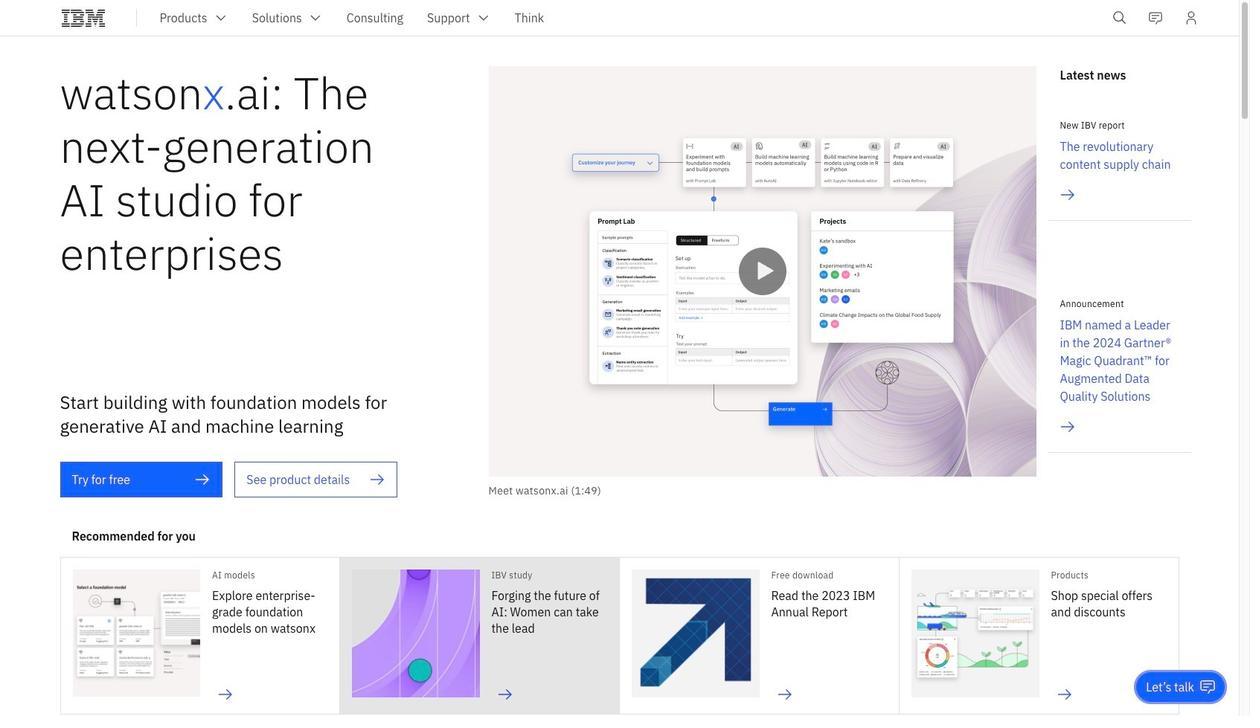 Task type: locate. For each thing, give the bounding box(es) containing it.
let's talk element
[[1147, 680, 1195, 696]]



